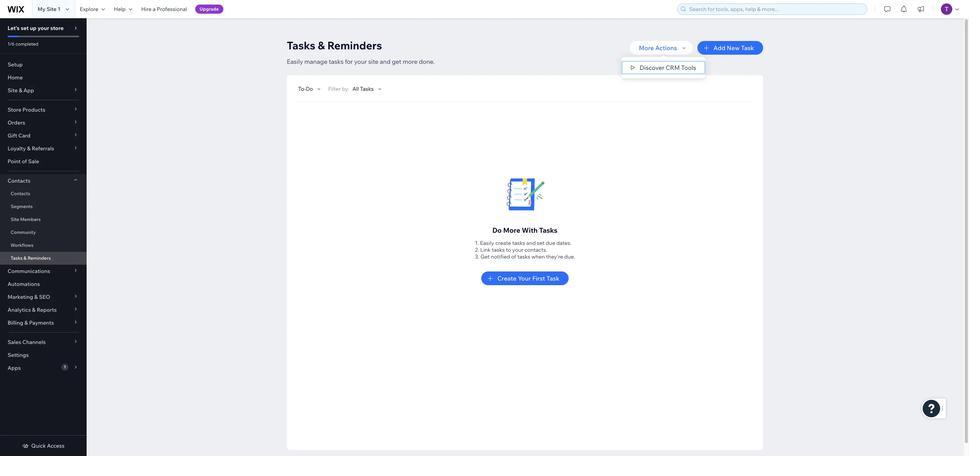 Task type: describe. For each thing, give the bounding box(es) containing it.
quick access
[[31, 443, 64, 450]]

products
[[22, 106, 45, 113]]

site for site members
[[11, 217, 19, 222]]

0 horizontal spatial do
[[306, 85, 313, 92]]

gift card button
[[0, 129, 87, 142]]

tasks up "due"
[[539, 226, 558, 235]]

all tasks button
[[353, 85, 383, 92]]

first
[[532, 275, 545, 282]]

marketing & seo
[[8, 294, 50, 301]]

orders button
[[0, 116, 87, 129]]

1. easily create tasks and set due dates. 2. link tasks to your contacts. 3. get notified of tasks when they're due.
[[475, 240, 575, 260]]

automations link
[[0, 278, 87, 291]]

gift
[[8, 132, 17, 139]]

all tasks
[[353, 85, 374, 92]]

store products button
[[0, 103, 87, 116]]

done.
[[419, 58, 435, 65]]

channels
[[22, 339, 46, 346]]

actions
[[655, 44, 677, 52]]

loyalty & referrals button
[[0, 142, 87, 155]]

& for analytics & reports popup button
[[32, 307, 36, 313]]

more actions button
[[630, 41, 693, 55]]

filter by:
[[328, 85, 350, 92]]

by:
[[342, 85, 350, 92]]

a
[[153, 6, 156, 13]]

tasks inside sidebar element
[[11, 255, 23, 261]]

discover crm tools button
[[622, 61, 705, 74]]

contacts button
[[0, 174, 87, 187]]

segments
[[11, 204, 33, 209]]

2.
[[475, 247, 479, 253]]

tasks left to
[[492, 247, 505, 253]]

upgrade button
[[195, 5, 223, 14]]

tasks right to
[[512, 240, 525, 247]]

& for marketing & seo popup button
[[34, 294, 38, 301]]

link
[[480, 247, 491, 253]]

contacts for contacts dropdown button
[[8, 177, 30, 184]]

1 horizontal spatial your
[[354, 58, 367, 65]]

your inside 1. easily create tasks and set due dates. 2. link tasks to your contacts. 3. get notified of tasks when they're due.
[[512, 247, 523, 253]]

settings link
[[0, 349, 87, 362]]

more inside button
[[639, 44, 654, 52]]

create your first task button
[[482, 272, 569, 285]]

point of sale link
[[0, 155, 87, 168]]

1 horizontal spatial reminders
[[327, 39, 382, 52]]

new
[[727, 44, 740, 52]]

segments link
[[0, 200, 87, 213]]

of inside 1. easily create tasks and set due dates. 2. link tasks to your contacts. 3. get notified of tasks when they're due.
[[511, 253, 516, 260]]

site members link
[[0, 213, 87, 226]]

workflows
[[11, 242, 33, 248]]

0 vertical spatial and
[[380, 58, 391, 65]]

dates.
[[557, 240, 572, 247]]

sidebar element
[[0, 18, 87, 456]]

community
[[11, 230, 36, 235]]

store products
[[8, 106, 45, 113]]

orders
[[8, 119, 25, 126]]

settings
[[8, 352, 29, 359]]

1/6 completed
[[8, 41, 38, 47]]

3.
[[475, 253, 479, 260]]

to-do
[[298, 85, 313, 92]]

billing & payments button
[[0, 317, 87, 329]]

home
[[8, 74, 23, 81]]

add new task button
[[698, 41, 763, 55]]

sales channels button
[[0, 336, 87, 349]]

site members
[[11, 217, 41, 222]]

tasks & reminders inside sidebar element
[[11, 255, 51, 261]]

site
[[368, 58, 379, 65]]

& for tasks & reminders link
[[24, 255, 27, 261]]

contacts for contacts 'link'
[[11, 191, 30, 196]]

discover crm tools
[[640, 64, 696, 71]]

get
[[392, 58, 401, 65]]

due.
[[564, 253, 575, 260]]

all
[[353, 85, 359, 92]]

create your first task
[[497, 275, 560, 282]]

more actions
[[639, 44, 677, 52]]

card
[[18, 132, 30, 139]]

task inside button
[[741, 44, 754, 52]]

& for the site & app "dropdown button"
[[19, 87, 22, 94]]

tasks up manage
[[287, 39, 315, 52]]

my site 1
[[38, 6, 60, 13]]

hire
[[141, 6, 152, 13]]

workflows link
[[0, 239, 87, 252]]

community link
[[0, 226, 87, 239]]

quick
[[31, 443, 46, 450]]

help
[[114, 6, 126, 13]]

0 vertical spatial easily
[[287, 58, 303, 65]]

1 inside sidebar element
[[64, 365, 66, 370]]

home link
[[0, 71, 87, 84]]

billing
[[8, 320, 23, 326]]

point of sale
[[8, 158, 39, 165]]

get
[[481, 253, 490, 260]]

let's
[[8, 25, 20, 32]]

loyalty
[[8, 145, 26, 152]]



Task type: vqa. For each thing, say whether or not it's contained in the screenshot.
Discover CRM Tools 'button'
yes



Task type: locate. For each thing, give the bounding box(es) containing it.
task
[[741, 44, 754, 52], [547, 275, 560, 282]]

0 vertical spatial of
[[22, 158, 27, 165]]

upgrade
[[200, 6, 219, 12]]

contacts link
[[0, 187, 87, 200]]

set inside 1. easily create tasks and set due dates. 2. link tasks to your contacts. 3. get notified of tasks when they're due.
[[537, 240, 545, 247]]

easily
[[287, 58, 303, 65], [480, 240, 494, 247]]

your right for
[[354, 58, 367, 65]]

do left filter on the left top of page
[[306, 85, 313, 92]]

analytics
[[8, 307, 31, 313]]

of
[[22, 158, 27, 165], [511, 253, 516, 260]]

2 vertical spatial your
[[512, 247, 523, 253]]

2 horizontal spatial your
[[512, 247, 523, 253]]

up
[[30, 25, 36, 32]]

to
[[506, 247, 511, 253]]

and down with
[[526, 240, 536, 247]]

1/6
[[8, 41, 14, 47]]

0 vertical spatial contacts
[[8, 177, 30, 184]]

reminders up for
[[327, 39, 382, 52]]

contacts inside contacts dropdown button
[[8, 177, 30, 184]]

contacts down point of sale
[[8, 177, 30, 184]]

Search for tools, apps, help & more... field
[[687, 4, 865, 14]]

analytics & reports button
[[0, 304, 87, 317]]

0 horizontal spatial of
[[22, 158, 27, 165]]

1 vertical spatial more
[[503, 226, 521, 235]]

of right to
[[511, 253, 516, 260]]

& inside 'dropdown button'
[[27, 145, 31, 152]]

tasks down workflows
[[11, 255, 23, 261]]

easily manage tasks for your site and get more done.
[[287, 58, 435, 65]]

contacts.
[[525, 247, 547, 253]]

easily right 1.
[[480, 240, 494, 247]]

0 vertical spatial more
[[639, 44, 654, 52]]

1 horizontal spatial do
[[493, 226, 502, 235]]

they're
[[546, 253, 563, 260]]

0 vertical spatial task
[[741, 44, 754, 52]]

add new task
[[714, 44, 754, 52]]

1 horizontal spatial set
[[537, 240, 545, 247]]

0 horizontal spatial your
[[38, 25, 49, 32]]

site & app button
[[0, 84, 87, 97]]

tasks
[[329, 58, 344, 65], [512, 240, 525, 247], [492, 247, 505, 253], [518, 253, 530, 260]]

task inside button
[[547, 275, 560, 282]]

1 vertical spatial and
[[526, 240, 536, 247]]

& right loyalty
[[27, 145, 31, 152]]

set left up
[[21, 25, 29, 32]]

1 vertical spatial easily
[[480, 240, 494, 247]]

create
[[497, 275, 517, 282]]

&
[[318, 39, 325, 52], [19, 87, 22, 94], [27, 145, 31, 152], [24, 255, 27, 261], [34, 294, 38, 301], [32, 307, 36, 313], [24, 320, 28, 326]]

& left app
[[19, 87, 22, 94]]

your
[[518, 275, 531, 282]]

1 right my
[[58, 6, 60, 13]]

store
[[8, 106, 21, 113]]

& inside "dropdown button"
[[19, 87, 22, 94]]

1 vertical spatial your
[[354, 58, 367, 65]]

set inside sidebar element
[[21, 25, 29, 32]]

0 vertical spatial site
[[47, 6, 57, 13]]

let's set up your store
[[8, 25, 64, 32]]

members
[[20, 217, 41, 222]]

for
[[345, 58, 353, 65]]

point
[[8, 158, 21, 165]]

gift card
[[8, 132, 30, 139]]

reminders inside sidebar element
[[28, 255, 51, 261]]

crm
[[666, 64, 680, 71]]

1 horizontal spatial of
[[511, 253, 516, 260]]

loyalty & referrals
[[8, 145, 54, 152]]

referrals
[[32, 145, 54, 152]]

do
[[306, 85, 313, 92], [493, 226, 502, 235]]

to-do button
[[298, 85, 322, 92]]

0 vertical spatial reminders
[[327, 39, 382, 52]]

marketing
[[8, 294, 33, 301]]

0 horizontal spatial task
[[547, 275, 560, 282]]

tasks & reminders
[[287, 39, 382, 52], [11, 255, 51, 261]]

site down home
[[8, 87, 18, 94]]

1 vertical spatial 1
[[64, 365, 66, 370]]

site right my
[[47, 6, 57, 13]]

billing & payments
[[8, 320, 54, 326]]

& left 'reports'
[[32, 307, 36, 313]]

1 horizontal spatial task
[[741, 44, 754, 52]]

apps
[[8, 365, 21, 372]]

explore
[[80, 6, 98, 13]]

1 vertical spatial reminders
[[28, 255, 51, 261]]

task right first
[[547, 275, 560, 282]]

1 down settings link
[[64, 365, 66, 370]]

quick access button
[[22, 443, 64, 450]]

& up manage
[[318, 39, 325, 52]]

your right to
[[512, 247, 523, 253]]

easily inside 1. easily create tasks and set due dates. 2. link tasks to your contacts. 3. get notified of tasks when they're due.
[[480, 240, 494, 247]]

more left actions
[[639, 44, 654, 52]]

tasks & reminders up communications
[[11, 255, 51, 261]]

tasks & reminders link
[[0, 252, 87, 265]]

hire a professional link
[[137, 0, 192, 18]]

more
[[639, 44, 654, 52], [503, 226, 521, 235]]

completed
[[16, 41, 38, 47]]

0 horizontal spatial easily
[[287, 58, 303, 65]]

0 horizontal spatial more
[[503, 226, 521, 235]]

0 vertical spatial your
[[38, 25, 49, 32]]

setup link
[[0, 58, 87, 71]]

and left get
[[380, 58, 391, 65]]

create
[[496, 240, 511, 247]]

analytics & reports
[[8, 307, 57, 313]]

and inside 1. easily create tasks and set due dates. 2. link tasks to your contacts. 3. get notified of tasks when they're due.
[[526, 240, 536, 247]]

manage
[[305, 58, 328, 65]]

task right new
[[741, 44, 754, 52]]

1 vertical spatial of
[[511, 253, 516, 260]]

marketing & seo button
[[0, 291, 87, 304]]

more up create
[[503, 226, 521, 235]]

& for the loyalty & referrals 'dropdown button' at the left of page
[[27, 145, 31, 152]]

site & app
[[8, 87, 34, 94]]

notified
[[491, 253, 510, 260]]

tasks left the when
[[518, 253, 530, 260]]

do more with tasks
[[493, 226, 558, 235]]

my
[[38, 6, 45, 13]]

0 horizontal spatial reminders
[[28, 255, 51, 261]]

1.
[[475, 240, 479, 247]]

& left seo
[[34, 294, 38, 301]]

of inside sidebar element
[[22, 158, 27, 165]]

easily left manage
[[287, 58, 303, 65]]

0 horizontal spatial and
[[380, 58, 391, 65]]

discover
[[640, 64, 665, 71]]

add
[[714, 44, 726, 52]]

contacts up segments
[[11, 191, 30, 196]]

site for site & app
[[8, 87, 18, 94]]

1 vertical spatial tasks & reminders
[[11, 255, 51, 261]]

contacts inside contacts 'link'
[[11, 191, 30, 196]]

site inside "dropdown button"
[[8, 87, 18, 94]]

and
[[380, 58, 391, 65], [526, 240, 536, 247]]

do up create
[[493, 226, 502, 235]]

0 horizontal spatial set
[[21, 25, 29, 32]]

tasks right all
[[360, 85, 374, 92]]

0 vertical spatial 1
[[58, 6, 60, 13]]

filter
[[328, 85, 341, 92]]

0 horizontal spatial 1
[[58, 6, 60, 13]]

& for billing & payments popup button
[[24, 320, 28, 326]]

reports
[[37, 307, 57, 313]]

& right billing
[[24, 320, 28, 326]]

1 horizontal spatial easily
[[480, 240, 494, 247]]

help button
[[109, 0, 137, 18]]

when
[[532, 253, 545, 260]]

communications button
[[0, 265, 87, 278]]

& down workflows
[[24, 255, 27, 261]]

1 vertical spatial task
[[547, 275, 560, 282]]

& inside popup button
[[34, 294, 38, 301]]

1 vertical spatial do
[[493, 226, 502, 235]]

with
[[522, 226, 538, 235]]

1 vertical spatial site
[[8, 87, 18, 94]]

store
[[50, 25, 64, 32]]

setup
[[8, 61, 23, 68]]

your right up
[[38, 25, 49, 32]]

more
[[403, 58, 418, 65]]

site down segments
[[11, 217, 19, 222]]

2 vertical spatial site
[[11, 217, 19, 222]]

tasks left for
[[329, 58, 344, 65]]

due
[[546, 240, 555, 247]]

set
[[21, 25, 29, 32], [537, 240, 545, 247]]

1 horizontal spatial tasks & reminders
[[287, 39, 382, 52]]

tasks & reminders up for
[[287, 39, 382, 52]]

to-
[[298, 85, 306, 92]]

0 vertical spatial set
[[21, 25, 29, 32]]

your inside sidebar element
[[38, 25, 49, 32]]

app
[[23, 87, 34, 94]]

contacts
[[8, 177, 30, 184], [11, 191, 30, 196]]

reminders down workflows link
[[28, 255, 51, 261]]

1 vertical spatial set
[[537, 240, 545, 247]]

seo
[[39, 294, 50, 301]]

0 vertical spatial tasks & reminders
[[287, 39, 382, 52]]

1 vertical spatial contacts
[[11, 191, 30, 196]]

1 horizontal spatial 1
[[64, 365, 66, 370]]

sales channels
[[8, 339, 46, 346]]

set left "due"
[[537, 240, 545, 247]]

professional
[[157, 6, 187, 13]]

1 horizontal spatial and
[[526, 240, 536, 247]]

0 vertical spatial do
[[306, 85, 313, 92]]

0 horizontal spatial tasks & reminders
[[11, 255, 51, 261]]

1 horizontal spatial more
[[639, 44, 654, 52]]

of left sale
[[22, 158, 27, 165]]

hire a professional
[[141, 6, 187, 13]]



